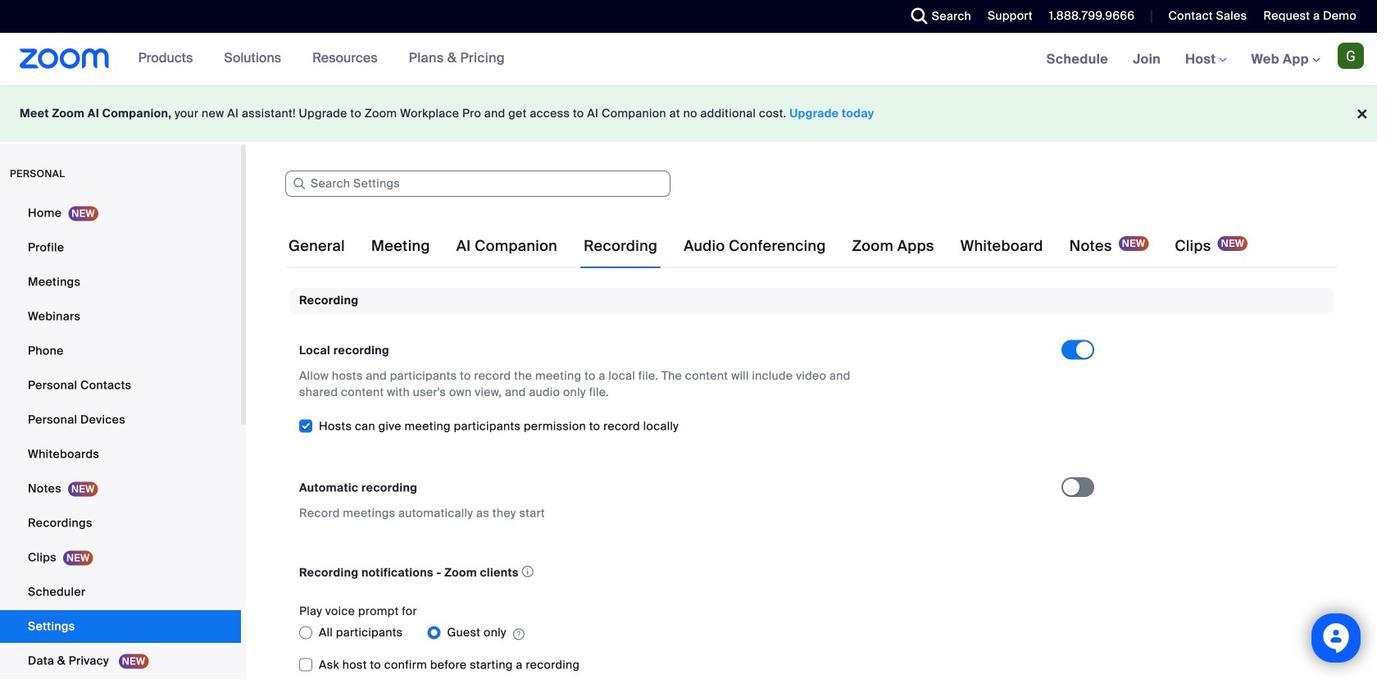 Task type: describe. For each thing, give the bounding box(es) containing it.
personal menu menu
[[0, 197, 241, 679]]

application inside recording element
[[299, 561, 1047, 583]]

Search Settings text field
[[285, 171, 671, 197]]

info outline image
[[522, 561, 534, 582]]

recording element
[[290, 288, 1334, 679]]

tabs of my account settings page tab list
[[285, 223, 1252, 269]]

option group inside recording element
[[299, 620, 1062, 646]]

zoom logo image
[[20, 48, 110, 69]]

profile picture image
[[1338, 43, 1365, 69]]



Task type: locate. For each thing, give the bounding box(es) containing it.
banner
[[0, 33, 1378, 87]]

option group
[[299, 620, 1062, 646]]

meetings navigation
[[1035, 33, 1378, 87]]

application
[[299, 561, 1047, 583]]

footer
[[0, 85, 1378, 142]]

product information navigation
[[126, 33, 517, 85]]

learn more about guest only image
[[513, 627, 525, 642]]



Task type: vqa. For each thing, say whether or not it's contained in the screenshot.
what
no



